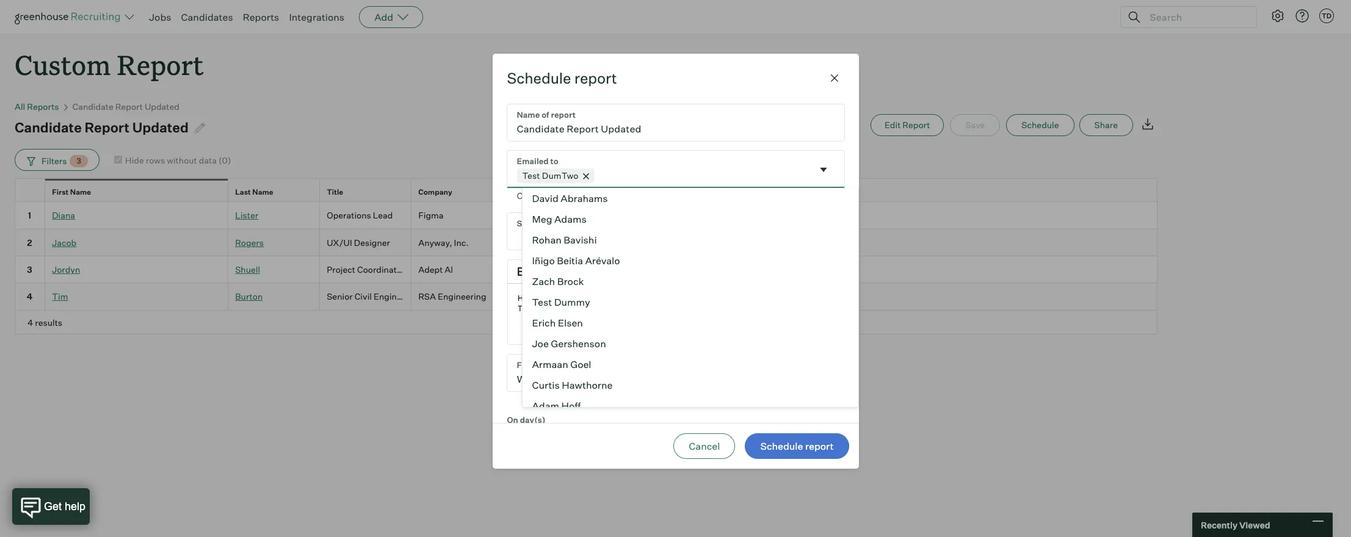 Task type: locate. For each thing, give the bounding box(es) containing it.
1 horizontal spatial report
[[763, 191, 789, 201]]

1 vertical spatial updated
[[132, 119, 189, 136]]

edit report
[[885, 120, 930, 130]]

0 vertical spatial test
[[523, 170, 540, 181]]

report right edit
[[903, 120, 930, 130]]

row containing 2
[[15, 229, 1158, 256]]

operations
[[327, 210, 371, 221]]

list box
[[522, 188, 859, 538]]

4 down 3 cell
[[27, 292, 32, 302]]

1 vertical spatial test
[[532, 296, 552, 308]]

1 horizontal spatial the
[[732, 191, 745, 201]]

viewed
[[1240, 520, 1271, 530]]

rohan bavishi option
[[523, 230, 858, 250]]

candidates link
[[181, 11, 233, 23]]

0 horizontal spatial reports
[[27, 102, 59, 112]]

1 vertical spatial coordinator
[[357, 265, 405, 275]]

figma
[[419, 210, 444, 221]]

test
[[523, 170, 540, 181], [532, 296, 552, 308]]

2 vertical spatial report
[[806, 440, 834, 453]]

2 horizontal spatial report
[[806, 440, 834, 453]]

name for first name
[[70, 188, 91, 197]]

row containing 3
[[15, 256, 1158, 284]]

none field containing test dumtwo
[[507, 151, 844, 203]]

schedule report inside schedule report 'button'
[[761, 440, 834, 453]]

4 left results
[[27, 317, 33, 328]]

candidate down all reports
[[15, 119, 82, 136]]

meg adams
[[532, 213, 587, 225]]

1 row from the top
[[15, 178, 1158, 206]]

1 horizontal spatial schedule
[[761, 440, 803, 453]]

2
[[27, 237, 32, 248]]

3 row from the top
[[15, 229, 1158, 256]]

last name
[[235, 188, 273, 197]]

the right with
[[584, 191, 598, 201]]

custom
[[15, 46, 111, 82]]

reports
[[243, 11, 279, 23], [27, 102, 59, 112]]

iñigo
[[532, 255, 555, 267]]

tim
[[52, 292, 68, 302]]

1 cell
[[15, 202, 45, 229]]

0 horizontal spatial 3
[[27, 265, 32, 275]]

schedule inside schedule button
[[1022, 120, 1059, 130]]

3
[[77, 156, 81, 166], [27, 265, 32, 275]]

configure image
[[1271, 9, 1286, 23]]

schedule report button
[[745, 434, 849, 459]]

4 row from the top
[[15, 256, 1158, 284]]

3 inside 3 cell
[[27, 265, 32, 275]]

coordinator
[[693, 188, 736, 197], [357, 265, 405, 275]]

senior civil engineer
[[327, 292, 410, 302]]

candidate report updated down 'candidate report updated' "link"
[[15, 119, 189, 136]]

abrahams
[[561, 192, 608, 205]]

all reports
[[15, 102, 59, 112]]

2 the from the left
[[732, 191, 745, 201]]

test inside "option"
[[532, 296, 552, 308]]

1 horizontal spatial name
[[252, 188, 273, 197]]

with
[[564, 191, 582, 201]]

name
[[70, 188, 91, 197], [252, 188, 273, 197]]

cell
[[503, 202, 595, 229], [595, 202, 687, 229], [687, 202, 1158, 229], [503, 229, 595, 256], [595, 229, 687, 256], [687, 229, 1158, 256], [503, 256, 595, 284], [687, 256, 1158, 284], [503, 284, 595, 311], [595, 284, 687, 311], [687, 284, 1158, 311]]

1 vertical spatial schedule report
[[761, 440, 834, 453]]

joe gershenson
[[532, 338, 606, 350]]

rogers link
[[235, 237, 264, 248]]

2 cell
[[15, 229, 45, 256]]

None field
[[507, 151, 844, 203], [507, 355, 676, 391], [507, 355, 676, 391]]

reports right 'all' in the left top of the page
[[27, 102, 59, 112]]

coordinator down designer
[[357, 265, 405, 275]]

edit
[[885, 120, 901, 130]]

joe
[[532, 338, 549, 350]]

test down zach
[[532, 296, 552, 308]]

2 row from the top
[[15, 202, 1158, 229]]

rsa
[[419, 292, 436, 302]]

brock
[[557, 275, 584, 288]]

engineering
[[438, 292, 487, 302]]

test dummy
[[532, 296, 590, 308]]

0 vertical spatial 3
[[77, 156, 81, 166]]

None checkbox
[[114, 156, 122, 163]]

row containing 4
[[15, 284, 1158, 311]]

row containing first name
[[15, 178, 1158, 206]]

3 right the 'filters'
[[77, 156, 81, 166]]

None text field
[[507, 104, 844, 141]]

lead
[[373, 210, 393, 221]]

candidate down custom report
[[72, 102, 114, 112]]

table
[[15, 178, 1158, 335]]

schedule button
[[1007, 114, 1075, 136]]

row
[[15, 178, 1158, 206], [15, 202, 1158, 229], [15, 229, 1158, 256], [15, 256, 1158, 284], [15, 284, 1158, 311]]

civil
[[355, 292, 372, 302]]

anyway,
[[419, 237, 452, 248]]

2 toolbar from the left
[[655, 260, 723, 284]]

0 horizontal spatial name
[[70, 188, 91, 197]]

group
[[508, 260, 844, 284]]

ux/ui
[[327, 237, 352, 248]]

1 vertical spatial 4
[[27, 317, 33, 328]]

only users with the necessary permissions will see the full report
[[517, 191, 789, 201]]

erich elsen
[[532, 317, 583, 329]]

coordinator up meg adams option
[[693, 188, 736, 197]]

report down custom report
[[115, 102, 143, 112]]

0 vertical spatial 4
[[27, 292, 32, 302]]

full
[[747, 191, 761, 201]]

test inside field
[[523, 170, 540, 181]]

1 horizontal spatial 3
[[77, 156, 81, 166]]

on
[[507, 415, 518, 425]]

meg
[[532, 213, 552, 225]]

1 horizontal spatial schedule report
[[761, 440, 834, 453]]

3 down 2 cell
[[27, 265, 32, 275]]

meg adams option
[[523, 209, 858, 230]]

0 vertical spatial updated
[[145, 102, 179, 112]]

report
[[117, 46, 204, 82], [115, 102, 143, 112], [85, 119, 130, 136], [903, 120, 930, 130]]

2 name from the left
[[252, 188, 273, 197]]

schedule report
[[507, 69, 617, 87], [761, 440, 834, 453]]

row group
[[15, 202, 1158, 311]]

name right "first"
[[70, 188, 91, 197]]

0 vertical spatial schedule report
[[507, 69, 617, 87]]

recently viewed
[[1201, 520, 1271, 530]]

0 vertical spatial reports
[[243, 11, 279, 23]]

curtis
[[532, 379, 560, 391]]

last
[[235, 188, 251, 197]]

lister link
[[235, 210, 258, 221]]

applied
[[510, 188, 538, 197]]

the left full
[[732, 191, 745, 201]]

1 vertical spatial report
[[763, 191, 789, 201]]

name right the last
[[252, 188, 273, 197]]

close modal icon image
[[827, 71, 842, 86]]

0 horizontal spatial schedule report
[[507, 69, 617, 87]]

candidate report updated down custom report
[[72, 102, 179, 112]]

recently
[[1201, 520, 1238, 530]]

row containing 1
[[15, 202, 1158, 229]]

0 vertical spatial schedule
[[507, 69, 571, 87]]

test up applied for
[[523, 170, 540, 181]]

the
[[584, 191, 598, 201], [732, 191, 745, 201]]

erich
[[532, 317, 556, 329]]

jordyn
[[52, 265, 80, 275]]

td button
[[1317, 6, 1337, 26]]

candidate report updated
[[72, 102, 179, 112], [15, 119, 189, 136]]

1 vertical spatial 3
[[27, 265, 32, 275]]

0 horizontal spatial coordinator
[[357, 265, 405, 275]]

None text field
[[507, 213, 844, 250]]

td
[[1322, 12, 1332, 20]]

hoff
[[562, 400, 581, 412]]

lister
[[235, 210, 258, 221]]

adam hoff option
[[523, 396, 858, 417]]

reports right "candidates"
[[243, 11, 279, 23]]

5 row from the top
[[15, 284, 1158, 311]]

zach brock
[[532, 275, 584, 288]]

4 toolbar from the left
[[770, 260, 817, 284]]

jobs
[[149, 11, 171, 23]]

rogers
[[235, 237, 264, 248]]

diana
[[52, 210, 75, 221]]

0 vertical spatial report
[[575, 69, 617, 87]]

2 vertical spatial schedule
[[761, 440, 803, 453]]

candidate report updated link
[[72, 102, 179, 112]]

allison
[[602, 265, 629, 275]]

filters
[[42, 156, 67, 166]]

1 vertical spatial schedule
[[1022, 120, 1059, 130]]

2 horizontal spatial schedule
[[1022, 120, 1059, 130]]

all
[[15, 102, 25, 112]]

armaan goel option
[[523, 354, 858, 375]]

0 horizontal spatial the
[[584, 191, 598, 201]]

report down 'candidate report updated' "link"
[[85, 119, 130, 136]]

4 inside 4 cell
[[27, 292, 32, 302]]

filter image
[[25, 156, 35, 166]]

candidate
[[72, 102, 114, 112], [15, 119, 82, 136]]

jacob
[[52, 237, 76, 248]]

ai
[[445, 265, 453, 275]]

on day(s)
[[507, 415, 546, 425]]

joe gershenson option
[[523, 333, 858, 354]]

updated
[[145, 102, 179, 112], [132, 119, 189, 136]]

add button
[[359, 6, 423, 28]]

toolbar
[[508, 260, 655, 284], [655, 260, 723, 284], [723, 260, 770, 284], [770, 260, 817, 284]]

1 name from the left
[[70, 188, 91, 197]]

0 vertical spatial coordinator
[[693, 188, 736, 197]]

operations lead
[[327, 210, 393, 221]]



Task type: describe. For each thing, give the bounding box(es) containing it.
Search text field
[[1147, 8, 1246, 26]]

adam hoff
[[532, 400, 581, 412]]

1
[[28, 210, 31, 221]]

greenhouse recruiting image
[[15, 10, 125, 24]]

permissions
[[645, 191, 696, 201]]

goel
[[571, 358, 592, 371]]

project
[[327, 265, 355, 275]]

gershenson
[[551, 338, 606, 350]]

diana link
[[52, 210, 75, 221]]

project coordinator
[[327, 265, 405, 275]]

day(s)
[[520, 415, 546, 425]]

integrations link
[[289, 11, 345, 23]]

necessary
[[600, 191, 643, 201]]

row group containing 1
[[15, 202, 1158, 311]]

name for last name
[[252, 188, 273, 197]]

curtis hawthorne option
[[523, 375, 858, 396]]

for
[[539, 188, 551, 197]]

zach
[[532, 275, 555, 288]]

3 toolbar from the left
[[723, 260, 770, 284]]

arévalo
[[585, 255, 620, 267]]

1 vertical spatial candidate
[[15, 119, 82, 136]]

first name
[[52, 188, 91, 197]]

zach brock option
[[523, 271, 858, 292]]

jordyn link
[[52, 265, 80, 275]]

4 cell
[[15, 284, 45, 311]]

tuohy
[[631, 265, 656, 275]]

title
[[327, 188, 343, 197]]

david abrahams option
[[523, 188, 858, 209]]

recruiter
[[602, 188, 635, 197]]

see
[[715, 191, 730, 201]]

test for test dumtwo
[[523, 170, 540, 181]]

report down jobs link
[[117, 46, 204, 82]]

4 for 4
[[27, 292, 32, 302]]

users
[[538, 191, 562, 201]]

david
[[532, 192, 559, 205]]

candidates
[[181, 11, 233, 23]]

company
[[419, 188, 453, 197]]

save and schedule this report to revisit it! element
[[951, 114, 1007, 136]]

jobs link
[[149, 11, 171, 23]]

allison tuohy
[[602, 265, 656, 275]]

armaan
[[532, 358, 568, 371]]

1 horizontal spatial coordinator
[[693, 188, 736, 197]]

1 horizontal spatial reports
[[243, 11, 279, 23]]

anyway, inc.
[[419, 237, 469, 248]]

download image
[[1141, 117, 1156, 131]]

curtis hawthorne
[[532, 379, 613, 391]]

none field toggle flyout
[[507, 151, 844, 203]]

1 toolbar from the left
[[508, 260, 655, 284]]

tim link
[[52, 292, 68, 302]]

test for test dummy
[[532, 296, 552, 308]]

schedule inside schedule report 'button'
[[761, 440, 803, 453]]

4 for 4 results
[[27, 317, 33, 328]]

cancel
[[689, 440, 720, 453]]

adam
[[532, 400, 560, 412]]

shuell
[[235, 265, 260, 275]]

senior
[[327, 292, 353, 302]]

toggle flyout image
[[818, 163, 830, 176]]

0 vertical spatial candidate report updated
[[72, 102, 179, 112]]

test dummy option
[[523, 292, 858, 313]]

jacob link
[[52, 237, 76, 248]]

0 horizontal spatial report
[[575, 69, 617, 87]]

0 vertical spatial candidate
[[72, 102, 114, 112]]

only
[[517, 191, 536, 201]]

all reports link
[[15, 102, 59, 112]]

custom report
[[15, 46, 204, 82]]

results
[[35, 317, 62, 328]]

erich elsen option
[[523, 313, 858, 333]]

rohan bavishi
[[532, 234, 597, 246]]

david abrahams
[[532, 192, 608, 205]]

0 horizontal spatial schedule
[[507, 69, 571, 87]]

iñigo beitia arévalo option
[[523, 250, 858, 271]]

1 vertical spatial reports
[[27, 102, 59, 112]]

beitia
[[557, 255, 583, 267]]

engineer
[[374, 292, 410, 302]]

table containing 1
[[15, 178, 1158, 335]]

1 the from the left
[[584, 191, 598, 201]]

burton link
[[235, 292, 263, 302]]

rsa engineering
[[419, 292, 487, 302]]

armaan goel
[[532, 358, 592, 371]]

3 cell
[[15, 256, 45, 284]]

1 vertical spatial candidate report updated
[[15, 119, 189, 136]]

rohan
[[532, 234, 562, 246]]

cancel button
[[674, 434, 736, 459]]

burton
[[235, 292, 263, 302]]

adept ai
[[419, 265, 453, 275]]

add
[[375, 11, 393, 23]]

td button
[[1320, 9, 1335, 23]]

dummy
[[554, 296, 590, 308]]

adams
[[555, 213, 587, 225]]

report inside 'button'
[[806, 440, 834, 453]]

dumtwo
[[542, 170, 579, 181]]

4 results
[[27, 317, 62, 328]]

report inside toggle flyout field
[[763, 191, 789, 201]]

ux/ui designer
[[327, 237, 390, 248]]

shuell link
[[235, 265, 260, 275]]

integrations
[[289, 11, 345, 23]]

list box containing david abrahams
[[522, 188, 859, 538]]

will
[[699, 191, 713, 201]]

report inside edit report link
[[903, 120, 930, 130]]

share button
[[1080, 114, 1134, 136]]



Task type: vqa. For each thing, say whether or not it's contained in the screenshot.
the Schedule report to the bottom
yes



